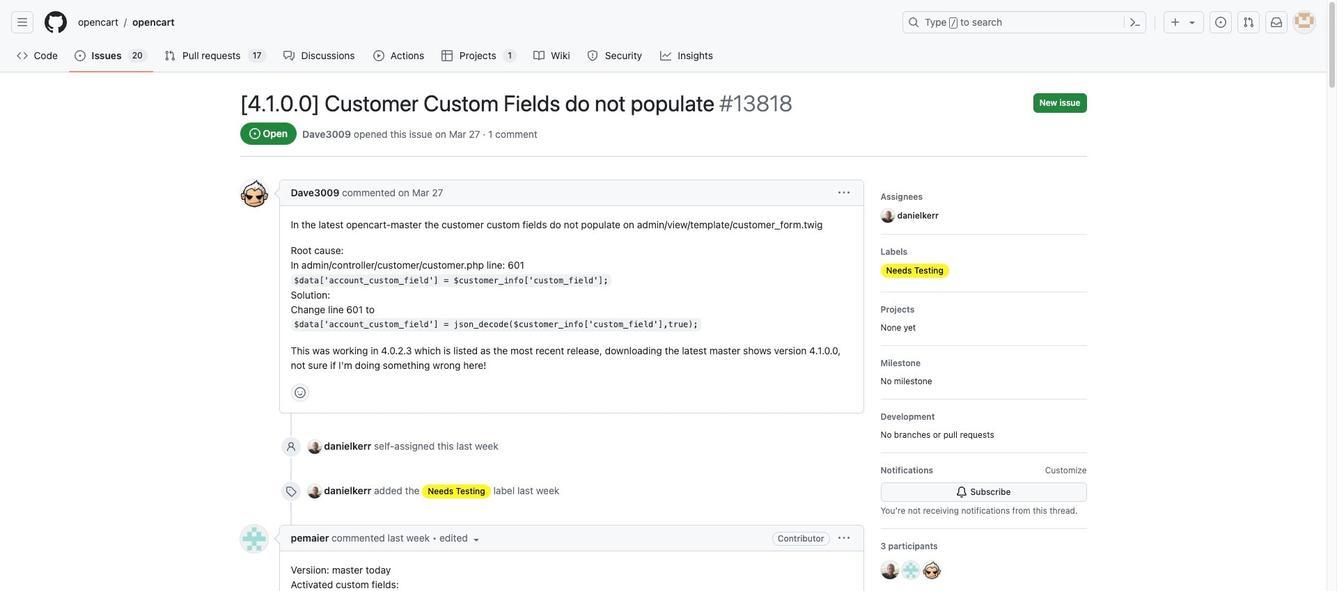 Task type: describe. For each thing, give the bounding box(es) containing it.
1 horizontal spatial @dave3009 image
[[922, 561, 941, 579]]

play image
[[373, 50, 384, 61]]

select projects element
[[881, 304, 1087, 334]]

0 vertical spatial triangle down image
[[1187, 17, 1198, 28]]

bell image
[[957, 487, 968, 498]]

table image
[[442, 50, 453, 61]]

0 horizontal spatial @pemaier image
[[240, 525, 268, 553]]

git pull request image
[[164, 50, 175, 61]]

tag image
[[285, 486, 296, 497]]

add or remove reactions image
[[294, 387, 305, 398]]

notifications image
[[1271, 17, 1282, 28]]

link issues element
[[881, 411, 1087, 442]]

0 horizontal spatial triangle down image
[[471, 534, 482, 545]]

issue opened image for git pull request icon
[[75, 50, 86, 61]]

add or remove reactions element
[[291, 384, 309, 402]]

git pull request image
[[1243, 17, 1254, 28]]



Task type: vqa. For each thing, say whether or not it's contained in the screenshot.
Star this repository Image
no



Task type: locate. For each thing, give the bounding box(es) containing it.
issue opened image
[[1215, 17, 1227, 28], [75, 50, 86, 61]]

book image
[[534, 50, 545, 61]]

0 horizontal spatial issue opened image
[[75, 50, 86, 61]]

0 vertical spatial @pemaier image
[[240, 525, 268, 553]]

list
[[72, 11, 894, 33]]

@danielkerr image
[[881, 209, 895, 223], [307, 440, 321, 454], [307, 485, 321, 499], [881, 561, 899, 579]]

comment discussion image
[[283, 50, 294, 61]]

homepage image
[[45, 11, 67, 33]]

1 vertical spatial @pemaier image
[[902, 561, 920, 579]]

code image
[[17, 50, 28, 61]]

shield image
[[587, 50, 599, 61]]

@pemaier image
[[240, 525, 268, 553], [902, 561, 920, 579]]

command palette image
[[1130, 17, 1141, 28]]

0 vertical spatial issue opened image
[[1215, 17, 1227, 28]]

issue opened image right "code" image
[[75, 50, 86, 61]]

1 show options image from the top
[[838, 187, 849, 198]]

0 horizontal spatial @dave3009 image
[[240, 180, 268, 208]]

@dave3009 image
[[240, 180, 268, 208], [922, 561, 941, 579]]

1 vertical spatial show options image
[[838, 533, 849, 544]]

1 horizontal spatial triangle down image
[[1187, 17, 1198, 28]]

0 vertical spatial @dave3009 image
[[240, 180, 268, 208]]

1 vertical spatial triangle down image
[[471, 534, 482, 545]]

issue opened image left git pull request image
[[1215, 17, 1227, 28]]

1 horizontal spatial issue opened image
[[1215, 17, 1227, 28]]

triangle down image
[[1187, 17, 1198, 28], [471, 534, 482, 545]]

select assignees element
[[881, 191, 1087, 223]]

show options image
[[838, 187, 849, 198], [838, 533, 849, 544]]

issue opened image for git pull request image
[[1215, 17, 1227, 28]]

1 vertical spatial @dave3009 image
[[922, 561, 941, 579]]

status: open image
[[249, 128, 260, 139]]

1 vertical spatial issue opened image
[[75, 50, 86, 61]]

banner
[[0, 0, 1327, 72]]

1 horizontal spatial @pemaier image
[[902, 561, 920, 579]]

0 vertical spatial show options image
[[838, 187, 849, 198]]

graph image
[[660, 50, 671, 61]]

person image
[[285, 441, 296, 453]]

2 show options image from the top
[[838, 533, 849, 544]]

@danielkerr image inside select assignees element
[[881, 209, 895, 223]]



